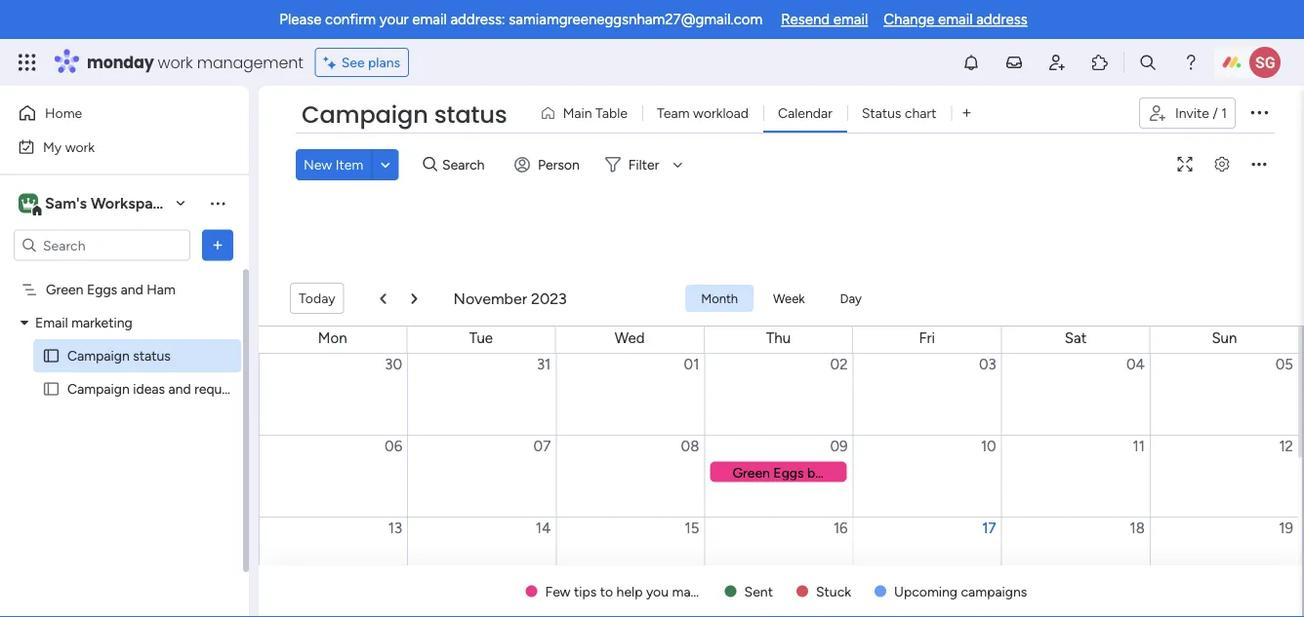 Task type: describe. For each thing, give the bounding box(es) containing it.
tue
[[469, 330, 493, 348]]

sam's workspace button
[[14, 187, 194, 220]]

v2 search image
[[423, 154, 437, 176]]

mon
[[318, 330, 347, 348]]

wed
[[615, 330, 645, 348]]

and for eggs
[[121, 282, 143, 298]]

month link
[[685, 285, 754, 312]]

open full screen image
[[1170, 158, 1201, 172]]

caret down image
[[21, 316, 28, 330]]

my
[[43, 139, 62, 155]]

filter
[[628, 157, 659, 173]]

campaign ideas and requests
[[67, 381, 247, 398]]

notifications image
[[962, 53, 981, 72]]

upcoming
[[894, 584, 958, 600]]

status chart button
[[847, 98, 951, 129]]

calendar button
[[763, 98, 847, 129]]

see plans
[[341, 54, 400, 71]]

requests
[[194, 381, 247, 398]]

select product image
[[18, 53, 37, 72]]

fri
[[919, 330, 935, 348]]

resend email link
[[781, 11, 868, 28]]

please
[[280, 11, 322, 28]]

new item
[[304, 157, 363, 173]]

inbox image
[[1005, 53, 1024, 72]]

sam's
[[45, 194, 87, 213]]

filter button
[[597, 149, 690, 181]]

1
[[1221, 105, 1227, 122]]

week link
[[758, 285, 821, 312]]

email for resend email
[[834, 11, 868, 28]]

samiamgreeneggsnham27@gmail.com
[[509, 11, 763, 28]]

angle down image
[[381, 158, 390, 172]]

change email address link
[[884, 11, 1028, 28]]

search everything image
[[1138, 53, 1158, 72]]

public board image
[[42, 347, 61, 366]]

week
[[773, 291, 805, 306]]

today button
[[290, 283, 344, 314]]

green eggs and ham
[[46, 282, 176, 298]]

main table button
[[533, 98, 642, 129]]

main table
[[563, 105, 628, 122]]

email marketing
[[35, 315, 133, 331]]

settings image
[[1207, 158, 1238, 172]]

new
[[304, 157, 332, 173]]

item
[[336, 157, 363, 173]]

person
[[538, 157, 580, 173]]

home
[[45, 105, 82, 122]]

campaigns
[[961, 584, 1027, 600]]

Search field
[[437, 151, 496, 179]]

0 vertical spatial options image
[[1248, 100, 1271, 124]]

ham
[[147, 282, 176, 298]]

sun
[[1212, 330, 1237, 348]]

monday
[[87, 51, 154, 73]]

workspace
[[91, 194, 170, 213]]

email for change email address
[[938, 11, 973, 28]]

my work
[[43, 139, 95, 155]]

address
[[976, 11, 1028, 28]]

eggs
[[87, 282, 117, 298]]



Task type: locate. For each thing, give the bounding box(es) containing it.
options image right 1
[[1248, 100, 1271, 124]]

status inside 'list box'
[[133, 348, 171, 365]]

0 horizontal spatial campaign status
[[67, 348, 171, 365]]

work right monday
[[158, 51, 193, 73]]

work for monday
[[158, 51, 193, 73]]

campaign status
[[302, 99, 507, 131], [67, 348, 171, 365]]

work
[[158, 51, 193, 73], [65, 139, 95, 155]]

0 vertical spatial campaign status
[[302, 99, 507, 131]]

0 horizontal spatial work
[[65, 139, 95, 155]]

status up 'search' field
[[434, 99, 507, 131]]

0 horizontal spatial email
[[412, 11, 447, 28]]

1 horizontal spatial options image
[[1248, 100, 1271, 124]]

0 horizontal spatial and
[[121, 282, 143, 298]]

home button
[[12, 98, 210, 129]]

workspace selection element
[[19, 192, 172, 217]]

new item button
[[296, 149, 371, 181]]

campaign down marketing at the bottom
[[67, 348, 130, 365]]

team workload button
[[642, 98, 763, 129]]

work right my
[[65, 139, 95, 155]]

workspace image
[[21, 193, 35, 214]]

team
[[657, 105, 690, 122]]

email right your
[[412, 11, 447, 28]]

person button
[[507, 149, 591, 181]]

address:
[[450, 11, 505, 28]]

Campaign status field
[[297, 99, 512, 132]]

list arrow image right the today 'button'
[[380, 293, 386, 305]]

0 vertical spatial campaign
[[302, 99, 428, 131]]

0 vertical spatial work
[[158, 51, 193, 73]]

status chart
[[862, 105, 937, 122]]

1 horizontal spatial and
[[168, 381, 191, 398]]

upcoming campaigns
[[894, 584, 1027, 600]]

0 horizontal spatial list arrow image
[[380, 293, 386, 305]]

0 vertical spatial and
[[121, 282, 143, 298]]

campaign status up angle down image on the left top of page
[[302, 99, 507, 131]]

2023
[[531, 289, 567, 308]]

please confirm your email address: samiamgreeneggsnham27@gmail.com
[[280, 11, 763, 28]]

calendar
[[778, 105, 833, 122]]

list arrow image
[[380, 293, 386, 305], [412, 293, 417, 305]]

my work button
[[12, 131, 210, 163]]

1 vertical spatial status
[[133, 348, 171, 365]]

1 vertical spatial campaign
[[67, 348, 130, 365]]

and for ideas
[[168, 381, 191, 398]]

1 vertical spatial and
[[168, 381, 191, 398]]

work inside my work button
[[65, 139, 95, 155]]

sat
[[1065, 330, 1087, 348]]

help image
[[1181, 53, 1201, 72]]

invite members image
[[1047, 53, 1067, 72]]

team workload
[[657, 105, 749, 122]]

campaign status down marketing at the bottom
[[67, 348, 171, 365]]

invite / 1
[[1175, 105, 1227, 122]]

0 horizontal spatial options image
[[208, 236, 227, 255]]

list arrow image left november
[[412, 293, 417, 305]]

and left ham
[[121, 282, 143, 298]]

3 email from the left
[[938, 11, 973, 28]]

campaign for public board image
[[67, 381, 130, 398]]

stuck
[[816, 584, 851, 600]]

month
[[701, 291, 738, 306]]

thu
[[766, 330, 791, 348]]

and right the ideas
[[168, 381, 191, 398]]

marketing
[[71, 315, 133, 331]]

campaign status inside 'list box'
[[67, 348, 171, 365]]

workspace options image
[[208, 194, 227, 213]]

sam's workspace
[[45, 194, 170, 213]]

1 horizontal spatial email
[[834, 11, 868, 28]]

campaign for public board icon
[[67, 348, 130, 365]]

options image down workspace options image
[[208, 236, 227, 255]]

1 vertical spatial options image
[[208, 236, 227, 255]]

email up the notifications image
[[938, 11, 973, 28]]

campaign inside field
[[302, 99, 428, 131]]

2 email from the left
[[834, 11, 868, 28]]

2 vertical spatial campaign
[[67, 381, 130, 398]]

november
[[454, 289, 527, 308]]

sam green image
[[1250, 47, 1281, 78]]

workload
[[693, 105, 749, 122]]

workspace image
[[19, 193, 38, 214]]

1 horizontal spatial status
[[434, 99, 507, 131]]

1 email from the left
[[412, 11, 447, 28]]

campaign status inside campaign status field
[[302, 99, 507, 131]]

email
[[35, 315, 68, 331]]

day
[[840, 291, 862, 306]]

campaign
[[302, 99, 428, 131], [67, 348, 130, 365], [67, 381, 130, 398]]

apps image
[[1090, 53, 1110, 72]]

november 2023
[[454, 289, 567, 308]]

change email address
[[884, 11, 1028, 28]]

confirm
[[325, 11, 376, 28]]

monday work management
[[87, 51, 303, 73]]

email
[[412, 11, 447, 28], [834, 11, 868, 28], [938, 11, 973, 28]]

status up the ideas
[[133, 348, 171, 365]]

chart
[[905, 105, 937, 122]]

status inside campaign status field
[[434, 99, 507, 131]]

0 horizontal spatial status
[[133, 348, 171, 365]]

campaign up item
[[302, 99, 428, 131]]

resend email
[[781, 11, 868, 28]]

arrow down image
[[666, 153, 690, 177]]

your
[[380, 11, 409, 28]]

day link
[[824, 285, 877, 312]]

invite / 1 button
[[1139, 98, 1236, 129]]

plans
[[368, 54, 400, 71]]

Search in workspace field
[[41, 234, 163, 257]]

1 horizontal spatial work
[[158, 51, 193, 73]]

status
[[862, 105, 901, 122]]

status
[[434, 99, 507, 131], [133, 348, 171, 365]]

list box containing green eggs and ham
[[0, 269, 249, 618]]

invite
[[1175, 105, 1209, 122]]

/
[[1213, 105, 1218, 122]]

see
[[341, 54, 365, 71]]

main
[[563, 105, 592, 122]]

add view image
[[963, 106, 971, 120]]

today
[[299, 290, 335, 307]]

sent
[[744, 584, 773, 600]]

work for my
[[65, 139, 95, 155]]

green
[[46, 282, 83, 298]]

management
[[197, 51, 303, 73]]

1 list arrow image from the left
[[380, 293, 386, 305]]

2 horizontal spatial email
[[938, 11, 973, 28]]

see plans button
[[315, 48, 409, 77]]

and
[[121, 282, 143, 298], [168, 381, 191, 398]]

campaign right public board image
[[67, 381, 130, 398]]

options image
[[1248, 100, 1271, 124], [208, 236, 227, 255]]

1 horizontal spatial campaign status
[[302, 99, 507, 131]]

change
[[884, 11, 935, 28]]

1 vertical spatial work
[[65, 139, 95, 155]]

option
[[0, 272, 249, 276]]

list box
[[0, 269, 249, 618]]

email right 'resend'
[[834, 11, 868, 28]]

more options image
[[1244, 164, 1275, 178]]

1 vertical spatial campaign status
[[67, 348, 171, 365]]

resend
[[781, 11, 830, 28]]

2 list arrow image from the left
[[412, 293, 417, 305]]

0 vertical spatial status
[[434, 99, 507, 131]]

ideas
[[133, 381, 165, 398]]

table
[[596, 105, 628, 122]]

public board image
[[42, 380, 61, 399]]

1 horizontal spatial list arrow image
[[412, 293, 417, 305]]



Task type: vqa. For each thing, say whether or not it's contained in the screenshot.
first 'Use template' from right
no



